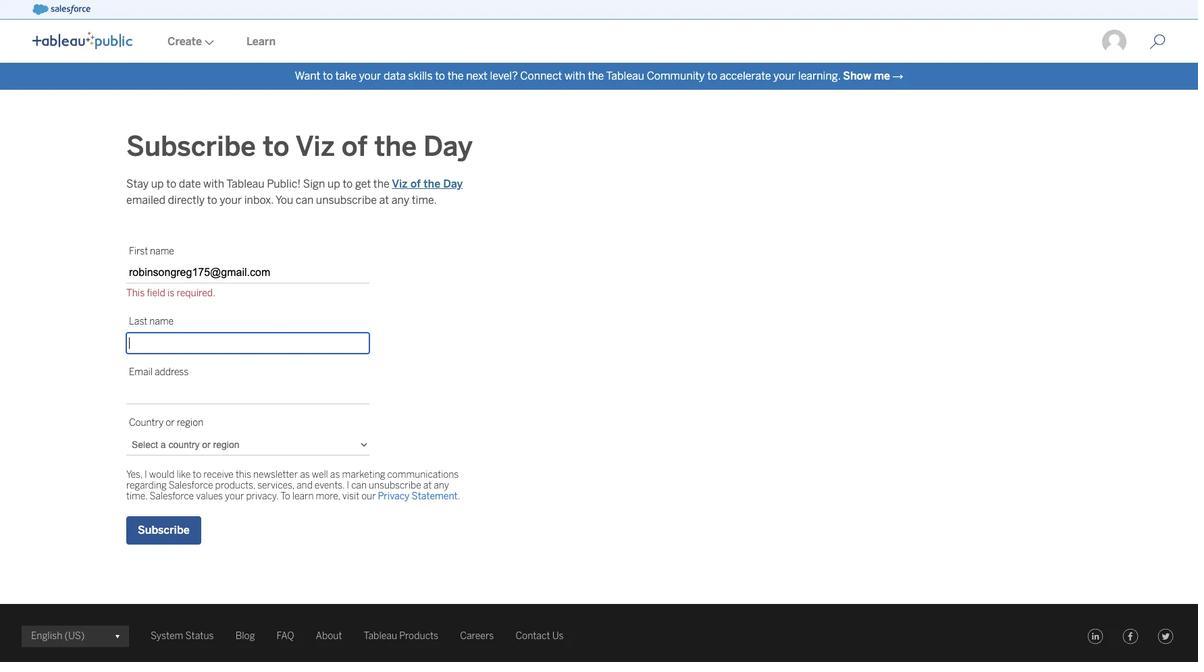 Task type: locate. For each thing, give the bounding box(es) containing it.
0 vertical spatial of
[[342, 130, 368, 163]]

day
[[424, 130, 473, 163], [443, 178, 463, 191]]

privacy statement link
[[378, 491, 458, 503]]

your inside stay up to date with tableau public! sign up to get the viz of the day emailed directly to your inbox. you can unsubscribe at any time.
[[220, 194, 242, 207]]

1 vertical spatial tableau
[[226, 178, 265, 191]]

can right events.
[[351, 480, 367, 492]]

blog
[[236, 631, 255, 643]]

2 as from the left
[[330, 470, 340, 481]]

at
[[379, 194, 389, 207], [423, 480, 432, 492]]

salesforce
[[169, 480, 213, 492], [150, 491, 194, 503]]

0 horizontal spatial as
[[300, 470, 310, 481]]

up right sign
[[328, 178, 340, 191]]

me
[[874, 70, 890, 82]]

0 horizontal spatial can
[[296, 194, 314, 207]]

your down the this
[[225, 491, 244, 503]]

us
[[552, 631, 564, 643]]

this
[[126, 288, 145, 299]]

to right directly
[[207, 194, 217, 207]]

0 vertical spatial any
[[392, 194, 410, 207]]

1 vertical spatial day
[[443, 178, 463, 191]]

the
[[448, 70, 464, 82], [588, 70, 604, 82], [374, 130, 417, 163], [374, 178, 390, 191], [424, 178, 441, 191]]

can down sign
[[296, 194, 314, 207]]

data
[[384, 70, 406, 82]]

time. down viz of the day link
[[412, 194, 437, 207]]

1 vertical spatial name
[[149, 316, 174, 328]]

contact
[[516, 631, 550, 643]]

tableau left products
[[364, 631, 397, 643]]

1 vertical spatial unsubscribe
[[369, 480, 421, 492]]

learn link
[[230, 21, 292, 63]]

1 vertical spatial at
[[423, 480, 432, 492]]

to
[[281, 491, 290, 503]]

0 horizontal spatial tableau
[[226, 178, 265, 191]]

status
[[185, 631, 214, 643]]

1 horizontal spatial of
[[411, 178, 421, 191]]

viz inside stay up to date with tableau public! sign up to get the viz of the day emailed directly to your inbox. you can unsubscribe at any time.
[[392, 178, 408, 191]]

english (us)
[[31, 631, 85, 643]]

0 vertical spatial name
[[150, 246, 174, 257]]

i right events.
[[347, 480, 349, 492]]

0 vertical spatial unsubscribe
[[316, 194, 377, 207]]

1 vertical spatial subscribe
[[138, 524, 190, 537]]

1 horizontal spatial viz
[[392, 178, 408, 191]]

i
[[145, 470, 147, 481], [347, 480, 349, 492]]

time. down yes,
[[126, 491, 148, 503]]

subscribe up date
[[126, 130, 256, 163]]

to right the like
[[193, 470, 201, 481]]

0 vertical spatial day
[[424, 130, 473, 163]]

1 up from the left
[[151, 178, 164, 191]]

1 vertical spatial time.
[[126, 491, 148, 503]]

any inside yes, i would like to receive this newsletter as well as marketing communications regarding salesforce products, services, and events. i can unsubscribe at any time. salesforce values your privacy. to learn more, visit our
[[434, 480, 449, 492]]

tableau products link
[[364, 629, 439, 645]]

your left learning.
[[774, 70, 796, 82]]

first name
[[129, 246, 174, 257]]

viz right 'get'
[[392, 178, 408, 191]]

name for last name
[[149, 316, 174, 328]]

selected language element
[[31, 626, 120, 648]]

products,
[[215, 480, 255, 492]]

contact us link
[[516, 629, 564, 645]]

up
[[151, 178, 164, 191], [328, 178, 340, 191]]

unsubscribe inside stay up to date with tableau public! sign up to get the viz of the day emailed directly to your inbox. you can unsubscribe at any time.
[[316, 194, 377, 207]]

any down viz of the day link
[[392, 194, 410, 207]]

0 vertical spatial with
[[565, 70, 586, 82]]

subscribe for subscribe to viz of the day
[[126, 130, 256, 163]]

to left take
[[323, 70, 333, 82]]

of right 'get'
[[411, 178, 421, 191]]

1 horizontal spatial at
[[423, 480, 432, 492]]

viz up sign
[[296, 130, 335, 163]]

1 vertical spatial with
[[203, 178, 224, 191]]

your inside yes, i would like to receive this newsletter as well as marketing communications regarding salesforce products, services, and events. i can unsubscribe at any time. salesforce values your privacy. to learn more, visit our
[[225, 491, 244, 503]]

(us)
[[64, 631, 85, 643]]

name right the first
[[150, 246, 174, 257]]

name right last
[[149, 316, 174, 328]]

0 horizontal spatial up
[[151, 178, 164, 191]]

1 vertical spatial of
[[411, 178, 421, 191]]

more,
[[316, 491, 340, 503]]

as right well
[[330, 470, 340, 481]]

0 horizontal spatial with
[[203, 178, 224, 191]]

your left inbox.
[[220, 194, 242, 207]]

subscribe down 'regarding'
[[138, 524, 190, 537]]

inbox.
[[244, 194, 274, 207]]

i right yes,
[[145, 470, 147, 481]]

1 horizontal spatial can
[[351, 480, 367, 492]]

as left well
[[300, 470, 310, 481]]

stay
[[126, 178, 149, 191]]

1 as from the left
[[300, 470, 310, 481]]

to inside yes, i would like to receive this newsletter as well as marketing communications regarding salesforce products, services, and events. i can unsubscribe at any time. salesforce values your privacy. to learn more, visit our
[[193, 470, 201, 481]]

would
[[149, 470, 175, 481]]

emailed
[[126, 194, 166, 207]]

you
[[276, 194, 293, 207]]

0 vertical spatial viz
[[296, 130, 335, 163]]

0 horizontal spatial at
[[379, 194, 389, 207]]

of
[[342, 130, 368, 163], [411, 178, 421, 191]]

logo image
[[32, 32, 132, 49]]

time.
[[412, 194, 437, 207], [126, 491, 148, 503]]

learning.
[[798, 70, 841, 82]]

2 vertical spatial tableau
[[364, 631, 397, 643]]

0 horizontal spatial any
[[392, 194, 410, 207]]

Last name text field
[[126, 333, 370, 354]]

with right connect
[[565, 70, 586, 82]]

viz
[[296, 130, 335, 163], [392, 178, 408, 191]]

0 horizontal spatial time.
[[126, 491, 148, 503]]

your
[[359, 70, 381, 82], [774, 70, 796, 82], [220, 194, 242, 207], [225, 491, 244, 503]]

1 vertical spatial any
[[434, 480, 449, 492]]

level?
[[490, 70, 518, 82]]

up up emailed
[[151, 178, 164, 191]]

of up 'get'
[[342, 130, 368, 163]]

subscribe
[[126, 130, 256, 163], [138, 524, 190, 537]]

1 horizontal spatial any
[[434, 480, 449, 492]]

name
[[150, 246, 174, 257], [149, 316, 174, 328]]

with inside stay up to date with tableau public! sign up to get the viz of the day emailed directly to your inbox. you can unsubscribe at any time.
[[203, 178, 224, 191]]

1 vertical spatial can
[[351, 480, 367, 492]]

to
[[323, 70, 333, 82], [435, 70, 445, 82], [707, 70, 718, 82], [263, 130, 290, 163], [166, 178, 176, 191], [343, 178, 353, 191], [207, 194, 217, 207], [193, 470, 201, 481]]

skills
[[408, 70, 433, 82]]

any left .
[[434, 480, 449, 492]]

subscribe inside subscribe button
[[138, 524, 190, 537]]

communications
[[388, 470, 459, 481]]

with
[[565, 70, 586, 82], [203, 178, 224, 191]]

is
[[167, 288, 175, 299]]

0 vertical spatial time.
[[412, 194, 437, 207]]

2 horizontal spatial tableau
[[606, 70, 645, 82]]

0 horizontal spatial i
[[145, 470, 147, 481]]

about
[[316, 631, 342, 643]]

0 vertical spatial subscribe
[[126, 130, 256, 163]]

first
[[129, 246, 148, 257]]

create
[[168, 35, 202, 48]]

2 up from the left
[[328, 178, 340, 191]]

required.
[[177, 288, 215, 299]]

salesforce right 'regarding'
[[169, 480, 213, 492]]

can
[[296, 194, 314, 207], [351, 480, 367, 492]]

0 vertical spatial at
[[379, 194, 389, 207]]

privacy
[[378, 491, 410, 503]]

1 horizontal spatial up
[[328, 178, 340, 191]]

1 horizontal spatial as
[[330, 470, 340, 481]]

sign
[[303, 178, 325, 191]]

1 vertical spatial viz
[[392, 178, 408, 191]]

unsubscribe
[[316, 194, 377, 207], [369, 480, 421, 492]]

to left 'get'
[[343, 178, 353, 191]]

with right date
[[203, 178, 224, 191]]

1 horizontal spatial time.
[[412, 194, 437, 207]]

system status link
[[151, 629, 214, 645]]

last
[[129, 316, 147, 328]]

tableau up inbox.
[[226, 178, 265, 191]]

tableau left community
[[606, 70, 645, 82]]

0 horizontal spatial of
[[342, 130, 368, 163]]

0 vertical spatial can
[[296, 194, 314, 207]]

public!
[[267, 178, 301, 191]]

salesforce down 'would'
[[150, 491, 194, 503]]



Task type: vqa. For each thing, say whether or not it's contained in the screenshot.
the Blog
yes



Task type: describe. For each thing, give the bounding box(es) containing it.
viz of the day link
[[392, 178, 463, 191]]

to up public!
[[263, 130, 290, 163]]

careers link
[[460, 629, 494, 645]]

address
[[155, 367, 189, 378]]

privacy statement .
[[378, 491, 460, 503]]

go to search image
[[1134, 34, 1182, 50]]

visit
[[342, 491, 360, 503]]

name for first name
[[150, 246, 174, 257]]

date
[[179, 178, 201, 191]]

want to take your data skills to the next level? connect with the tableau community to accelerate your learning. show me →
[[295, 70, 904, 82]]

to left accelerate
[[707, 70, 718, 82]]

our
[[362, 491, 376, 503]]

marketing
[[342, 470, 385, 481]]

get
[[355, 178, 371, 191]]

region
[[177, 418, 203, 429]]

show me link
[[843, 70, 890, 82]]

receive
[[203, 470, 234, 481]]

field
[[147, 288, 165, 299]]

0 horizontal spatial viz
[[296, 130, 335, 163]]

events.
[[315, 480, 345, 492]]

values
[[196, 491, 223, 503]]

stay up to date with tableau public! sign up to get the viz of the day emailed directly to your inbox. you can unsubscribe at any time.
[[126, 178, 463, 207]]

your right take
[[359, 70, 381, 82]]

yes, i would like to receive this newsletter as well as marketing communications regarding salesforce products, services, and events. i can unsubscribe at any time. salesforce values your privacy. to learn more, visit our
[[126, 470, 459, 503]]

yes,
[[126, 470, 143, 481]]

statement
[[412, 491, 458, 503]]

can inside stay up to date with tableau public! sign up to get the viz of the day emailed directly to your inbox. you can unsubscribe at any time.
[[296, 194, 314, 207]]

tableau inside stay up to date with tableau public! sign up to get the viz of the day emailed directly to your inbox. you can unsubscribe at any time.
[[226, 178, 265, 191]]

greg.robinson3551 image
[[1101, 28, 1128, 55]]

of inside stay up to date with tableau public! sign up to get the viz of the day emailed directly to your inbox. you can unsubscribe at any time.
[[411, 178, 421, 191]]

faq link
[[277, 629, 294, 645]]

well
[[312, 470, 328, 481]]

1 horizontal spatial i
[[347, 480, 349, 492]]

learn
[[247, 35, 276, 48]]

subscribe to viz of the day
[[126, 130, 473, 163]]

can inside yes, i would like to receive this newsletter as well as marketing communications regarding salesforce products, services, and events. i can unsubscribe at any time. salesforce values your privacy. to learn more, visit our
[[351, 480, 367, 492]]

directly
[[168, 194, 205, 207]]

blog link
[[236, 629, 255, 645]]

careers
[[460, 631, 494, 643]]

day inside stay up to date with tableau public! sign up to get the viz of the day emailed directly to your inbox. you can unsubscribe at any time.
[[443, 178, 463, 191]]

Email address email field
[[126, 384, 370, 405]]

this field is required.
[[126, 288, 215, 299]]

at inside stay up to date with tableau public! sign up to get the viz of the day emailed directly to your inbox. you can unsubscribe at any time.
[[379, 194, 389, 207]]

First name text field
[[126, 263, 370, 284]]

0 vertical spatial tableau
[[606, 70, 645, 82]]

time. inside yes, i would like to receive this newsletter as well as marketing communications regarding salesforce products, services, and events. i can unsubscribe at any time. salesforce values your privacy. to learn more, visit our
[[126, 491, 148, 503]]

create button
[[151, 21, 230, 63]]

services,
[[258, 480, 295, 492]]

system status
[[151, 631, 214, 643]]

community
[[647, 70, 705, 82]]

email address
[[129, 367, 189, 378]]

about link
[[316, 629, 342, 645]]

to left date
[[166, 178, 176, 191]]

next
[[466, 70, 488, 82]]

time. inside stay up to date with tableau public! sign up to get the viz of the day emailed directly to your inbox. you can unsubscribe at any time.
[[412, 194, 437, 207]]

show
[[843, 70, 872, 82]]

tableau products
[[364, 631, 439, 643]]

1 horizontal spatial tableau
[[364, 631, 397, 643]]

country
[[129, 418, 164, 429]]

contact us
[[516, 631, 564, 643]]

products
[[399, 631, 439, 643]]

system
[[151, 631, 183, 643]]

connect
[[520, 70, 562, 82]]

newsletter
[[253, 470, 298, 481]]

english
[[31, 631, 62, 643]]

subscribe button
[[126, 517, 201, 545]]

privacy.
[[246, 491, 279, 503]]

country or region
[[129, 418, 203, 429]]

like
[[177, 470, 191, 481]]

regarding
[[126, 480, 167, 492]]

accelerate
[[720, 70, 771, 82]]

and
[[297, 480, 313, 492]]

take
[[335, 70, 357, 82]]

or
[[166, 418, 175, 429]]

to right skills
[[435, 70, 445, 82]]

any inside stay up to date with tableau public! sign up to get the viz of the day emailed directly to your inbox. you can unsubscribe at any time.
[[392, 194, 410, 207]]

salesforce logo image
[[32, 4, 90, 15]]

→
[[893, 70, 904, 82]]

1 horizontal spatial with
[[565, 70, 586, 82]]

at inside yes, i would like to receive this newsletter as well as marketing communications regarding salesforce products, services, and events. i can unsubscribe at any time. salesforce values your privacy. to learn more, visit our
[[423, 480, 432, 492]]

learn
[[292, 491, 314, 503]]

unsubscribe inside yes, i would like to receive this newsletter as well as marketing communications regarding salesforce products, services, and events. i can unsubscribe at any time. salesforce values your privacy. to learn more, visit our
[[369, 480, 421, 492]]

last name
[[129, 316, 174, 328]]

subscribe for subscribe
[[138, 524, 190, 537]]

want
[[295, 70, 320, 82]]

email
[[129, 367, 153, 378]]

faq
[[277, 631, 294, 643]]

.
[[458, 491, 460, 503]]

this
[[236, 470, 251, 481]]



